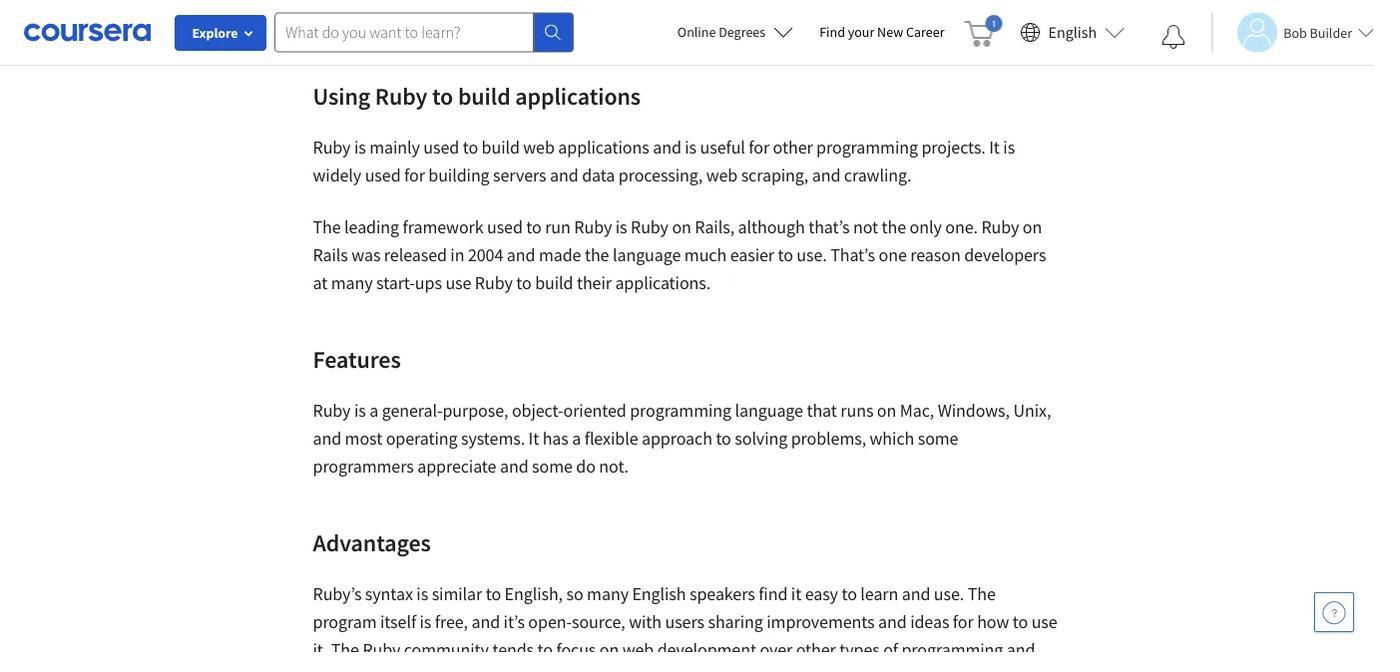 Task type: vqa. For each thing, say whether or not it's contained in the screenshot.
Why
no



Task type: describe. For each thing, give the bounding box(es) containing it.
tends
[[492, 639, 534, 653]]

online
[[678, 23, 716, 41]]

1 vertical spatial the
[[968, 583, 996, 606]]

is left free,
[[420, 611, 432, 634]]

online degrees button
[[662, 10, 810, 54]]

similar
[[432, 583, 482, 606]]

scraping,
[[741, 164, 809, 187]]

itself
[[380, 611, 416, 634]]

program
[[313, 611, 377, 634]]

windows,
[[938, 400, 1010, 422]]

not
[[853, 216, 878, 239]]

and left most
[[313, 428, 341, 450]]

that's
[[831, 244, 875, 267]]

purpose,
[[443, 400, 508, 422]]

ruby up developers
[[982, 216, 1019, 239]]

career
[[906, 23, 945, 41]]

it.
[[313, 639, 328, 653]]

bob
[[1284, 23, 1307, 41]]

learn
[[861, 583, 899, 606]]

their
[[577, 272, 612, 294]]

made
[[539, 244, 581, 267]]

to left run at the left top
[[526, 216, 542, 239]]

ruby up 'mainly'
[[375, 81, 427, 111]]

that's
[[809, 216, 850, 239]]

other inside ruby's syntax is similar to english, so many english speakers find it easy to learn and use. the program itself is free, and it's open-source, with users sharing improvements and ideas for how to use it. the ruby community tends to focus on web development over other types of programming a
[[796, 639, 836, 653]]

systems.
[[461, 428, 525, 450]]

1 horizontal spatial some
[[918, 428, 959, 450]]

2004
[[468, 244, 503, 267]]

applications.
[[615, 272, 711, 294]]

advantages
[[313, 528, 431, 558]]

used for framework
[[487, 216, 523, 239]]

it
[[791, 583, 802, 606]]

your
[[848, 23, 875, 41]]

improvements
[[767, 611, 875, 634]]

easier
[[730, 244, 775, 267]]

free,
[[435, 611, 468, 634]]

1 vertical spatial the
[[585, 244, 609, 267]]

that
[[807, 400, 837, 422]]

programming inside ruby is a general-purpose, object-oriented programming language that runs on mac, windows, unix, and most operating systems. it has a flexible approach to solving problems, which some programmers appreciate and some do not.
[[630, 400, 732, 422]]

ruby is mainly used to build web applications and is useful for other programming projects. it is widely used for building servers and data processing, web scraping, and crawling.
[[313, 136, 1015, 187]]

ruby down processing,
[[631, 216, 669, 239]]

one
[[879, 244, 907, 267]]

0 vertical spatial a
[[370, 400, 378, 422]]

bob builder button
[[1212, 12, 1374, 52]]

to down although
[[778, 244, 793, 267]]

flexible
[[585, 428, 638, 450]]

source,
[[572, 611, 625, 634]]

to inside ruby is mainly used to build web applications and is useful for other programming projects. it is widely used for building servers and data processing, web scraping, and crawling.
[[463, 136, 478, 159]]

mac,
[[900, 400, 934, 422]]

most
[[345, 428, 382, 450]]

for inside ruby's syntax is similar to english, so many english speakers find it easy to learn and use. the program itself is free, and it's open-source, with users sharing improvements and ideas for how to use it. the ruby community tends to focus on web development over other types of programming a
[[953, 611, 974, 634]]

and left data
[[550, 164, 579, 187]]

is right the projects.
[[1003, 136, 1015, 159]]

and down systems.
[[500, 456, 529, 478]]

explore button
[[175, 15, 267, 51]]

do
[[576, 456, 596, 478]]

to down open-
[[538, 639, 553, 653]]

has
[[543, 428, 569, 450]]

which
[[870, 428, 915, 450]]

building
[[429, 164, 490, 187]]

show notifications image
[[1162, 25, 1186, 49]]

bob builder
[[1284, 23, 1353, 41]]

0 horizontal spatial used
[[365, 164, 401, 187]]

ruby inside ruby is a general-purpose, object-oriented programming language that runs on mac, windows, unix, and most operating systems. it has a flexible approach to solving problems, which some programmers appreciate and some do not.
[[313, 400, 351, 422]]

approach
[[642, 428, 713, 450]]

1 vertical spatial a
[[572, 428, 581, 450]]

oriented
[[563, 400, 627, 422]]

ruby's
[[313, 583, 362, 606]]

over
[[760, 639, 793, 653]]

easy
[[805, 583, 838, 606]]

using ruby to build applications
[[313, 81, 641, 111]]

community
[[404, 639, 489, 653]]

on inside ruby's syntax is similar to english, so many english speakers find it easy to learn and use. the program itself is free, and it's open-source, with users sharing improvements and ideas for how to use it. the ruby community tends to focus on web development over other types of programming a
[[600, 639, 619, 653]]

solving
[[735, 428, 788, 450]]

and left crawling.
[[812, 164, 841, 187]]

2 vertical spatial the
[[331, 639, 359, 653]]

ruby right run at the left top
[[574, 216, 612, 239]]

crawling.
[[844, 164, 912, 187]]

online degrees
[[678, 23, 766, 41]]

ruby down 2004
[[475, 272, 513, 294]]

help center image
[[1323, 601, 1347, 625]]

and left "it's"
[[472, 611, 500, 634]]

on left rails,
[[672, 216, 692, 239]]

servers
[[493, 164, 547, 187]]

object-
[[512, 400, 563, 422]]

to inside ruby is a general-purpose, object-oriented programming language that runs on mac, windows, unix, and most operating systems. it has a flexible approach to solving problems, which some programmers appreciate and some do not.
[[716, 428, 731, 450]]

0 vertical spatial for
[[749, 136, 770, 159]]

english,
[[505, 583, 563, 606]]

appreciate
[[417, 456, 497, 478]]

english button
[[1013, 0, 1133, 65]]

degrees
[[719, 23, 766, 41]]

use. inside ruby's syntax is similar to english, so many english speakers find it easy to learn and use. the program itself is free, and it's open-source, with users sharing improvements and ideas for how to use it. the ruby community tends to focus on web development over other types of programming a
[[934, 583, 964, 606]]

unix,
[[1014, 400, 1052, 422]]

runs
[[841, 400, 874, 422]]

language inside the leading framework used to run ruby is ruby on rails, although that's not the only one. ruby on rails was released in 2004 and made the language much easier to use. that's one reason developers at many start-ups use ruby to build their applications.
[[613, 244, 681, 267]]

one.
[[946, 216, 978, 239]]

is left 'mainly'
[[354, 136, 366, 159]]

mainly
[[370, 136, 420, 159]]

find your new career link
[[810, 20, 955, 45]]

use inside the leading framework used to run ruby is ruby on rails, although that's not the only one. ruby on rails was released in 2004 and made the language much easier to use. that's one reason developers at many start-ups use ruby to build their applications.
[[446, 272, 471, 294]]

the inside the leading framework used to run ruby is ruby on rails, although that's not the only one. ruby on rails was released in 2004 and made the language much easier to use. that's one reason developers at many start-ups use ruby to build their applications.
[[313, 216, 341, 239]]

is inside the leading framework used to run ruby is ruby on rails, although that's not the only one. ruby on rails was released in 2004 and made the language much easier to use. that's one reason developers at many start-ups use ruby to build their applications.
[[616, 216, 627, 239]]

so
[[566, 583, 584, 606]]

programmers
[[313, 456, 414, 478]]



Task type: locate. For each thing, give the bounding box(es) containing it.
0 horizontal spatial it
[[529, 428, 539, 450]]

build up servers
[[482, 136, 520, 159]]

english inside button
[[1049, 22, 1097, 42]]

many inside the leading framework used to run ruby is ruby on rails, although that's not the only one. ruby on rails was released in 2004 and made the language much easier to use. that's one reason developers at many start-ups use ruby to build their applications.
[[331, 272, 373, 294]]

and up of
[[878, 611, 907, 634]]

widely
[[313, 164, 362, 187]]

web down useful
[[706, 164, 738, 187]]

1 vertical spatial used
[[365, 164, 401, 187]]

is
[[354, 136, 366, 159], [685, 136, 697, 159], [1003, 136, 1015, 159], [616, 216, 627, 239], [354, 400, 366, 422], [417, 583, 428, 606], [420, 611, 432, 634]]

released
[[384, 244, 447, 267]]

it inside ruby is a general-purpose, object-oriented programming language that runs on mac, windows, unix, and most operating systems. it has a flexible approach to solving problems, which some programmers appreciate and some do not.
[[529, 428, 539, 450]]

2 vertical spatial used
[[487, 216, 523, 239]]

applications inside ruby is mainly used to build web applications and is useful for other programming projects. it is widely used for building servers and data processing, web scraping, and crawling.
[[558, 136, 649, 159]]

web down with
[[623, 639, 654, 653]]

the down program
[[331, 639, 359, 653]]

using
[[313, 81, 370, 111]]

it's
[[504, 611, 525, 634]]

is right syntax
[[417, 583, 428, 606]]

0 horizontal spatial use.
[[797, 244, 827, 267]]

start-
[[376, 272, 415, 294]]

ruby inside ruby is mainly used to build web applications and is useful for other programming projects. it is widely used for building servers and data processing, web scraping, and crawling.
[[313, 136, 351, 159]]

english up with
[[632, 583, 686, 606]]

useful
[[700, 136, 745, 159]]

some down the has
[[532, 456, 573, 478]]

1 horizontal spatial use
[[1032, 611, 1058, 634]]

it inside ruby is mainly used to build web applications and is useful for other programming projects. it is widely used for building servers and data processing, web scraping, and crawling.
[[989, 136, 1000, 159]]

much
[[685, 244, 727, 267]]

ruby's syntax is similar to english, so many english speakers find it easy to learn and use. the program itself is free, and it's open-source, with users sharing improvements and ideas for how to use it. the ruby community tends to focus on web development over other types of programming a
[[313, 583, 1058, 653]]

users
[[665, 611, 705, 634]]

2 horizontal spatial for
[[953, 611, 974, 634]]

0 horizontal spatial a
[[370, 400, 378, 422]]

ups
[[415, 272, 442, 294]]

the up rails
[[313, 216, 341, 239]]

explore
[[192, 24, 238, 42]]

the up one
[[882, 216, 906, 239]]

other up scraping,
[[773, 136, 813, 159]]

for up scraping,
[[749, 136, 770, 159]]

use. inside the leading framework used to run ruby is ruby on rails, although that's not the only one. ruby on rails was released in 2004 and made the language much easier to use. that's one reason developers at many start-ups use ruby to build their applications.
[[797, 244, 827, 267]]

0 vertical spatial programming
[[817, 136, 918, 159]]

1 horizontal spatial used
[[424, 136, 459, 159]]

on up developers
[[1023, 216, 1042, 239]]

1 vertical spatial build
[[482, 136, 520, 159]]

to
[[432, 81, 453, 111], [463, 136, 478, 159], [526, 216, 542, 239], [778, 244, 793, 267], [516, 272, 532, 294], [716, 428, 731, 450], [486, 583, 501, 606], [842, 583, 857, 606], [1013, 611, 1028, 634], [538, 639, 553, 653]]

use
[[446, 272, 471, 294], [1032, 611, 1058, 634]]

1 horizontal spatial many
[[587, 583, 629, 606]]

the up their
[[585, 244, 609, 267]]

to left the solving
[[716, 428, 731, 450]]

0 horizontal spatial english
[[632, 583, 686, 606]]

1 vertical spatial many
[[587, 583, 629, 606]]

how
[[977, 611, 1009, 634]]

the up how
[[968, 583, 996, 606]]

web up servers
[[523, 136, 555, 159]]

and right 2004
[[507, 244, 535, 267]]

run
[[545, 216, 571, 239]]

processing,
[[619, 164, 703, 187]]

programming up the 'approach'
[[630, 400, 732, 422]]

0 horizontal spatial web
[[523, 136, 555, 159]]

use down in
[[446, 272, 471, 294]]

syntax
[[365, 583, 413, 606]]

0 vertical spatial use.
[[797, 244, 827, 267]]

0 vertical spatial the
[[313, 216, 341, 239]]

speakers
[[690, 583, 755, 606]]

used inside the leading framework used to run ruby is ruby on rails, although that's not the only one. ruby on rails was released in 2004 and made the language much easier to use. that's one reason developers at many start-ups use ruby to build their applications.
[[487, 216, 523, 239]]

0 vertical spatial build
[[458, 81, 511, 111]]

0 vertical spatial web
[[523, 136, 555, 159]]

for
[[749, 136, 770, 159], [404, 164, 425, 187], [953, 611, 974, 634]]

0 vertical spatial it
[[989, 136, 1000, 159]]

1 vertical spatial use
[[1032, 611, 1058, 634]]

is inside ruby is a general-purpose, object-oriented programming language that runs on mac, windows, unix, and most operating systems. it has a flexible approach to solving problems, which some programmers appreciate and some do not.
[[354, 400, 366, 422]]

1 horizontal spatial for
[[749, 136, 770, 159]]

not.
[[599, 456, 629, 478]]

1 vertical spatial english
[[632, 583, 686, 606]]

1 vertical spatial some
[[532, 456, 573, 478]]

0 vertical spatial use
[[446, 272, 471, 294]]

build inside the leading framework used to run ruby is ruby on rails, although that's not the only one. ruby on rails was released in 2004 and made the language much easier to use. that's one reason developers at many start-ups use ruby to build their applications.
[[535, 272, 573, 294]]

2 vertical spatial build
[[535, 272, 573, 294]]

and inside the leading framework used to run ruby is ruby on rails, although that's not the only one. ruby on rails was released in 2004 and made the language much easier to use. that's one reason developers at many start-ups use ruby to build their applications.
[[507, 244, 535, 267]]

development
[[657, 639, 757, 653]]

to right easy
[[842, 583, 857, 606]]

1 vertical spatial it
[[529, 428, 539, 450]]

programming down ideas
[[902, 639, 1003, 653]]

only
[[910, 216, 942, 239]]

to left their
[[516, 272, 532, 294]]

ruby is a general-purpose, object-oriented programming language that runs on mac, windows, unix, and most operating systems. it has a flexible approach to solving problems, which some programmers appreciate and some do not.
[[313, 400, 1052, 478]]

0 vertical spatial language
[[613, 244, 681, 267]]

was
[[352, 244, 381, 267]]

english right shopping cart: 1 item icon
[[1049, 22, 1097, 42]]

features
[[313, 344, 401, 374]]

of
[[884, 639, 898, 653]]

0 vertical spatial used
[[424, 136, 459, 159]]

a right the has
[[572, 428, 581, 450]]

builder
[[1310, 23, 1353, 41]]

1 horizontal spatial a
[[572, 428, 581, 450]]

programming inside ruby is mainly used to build web applications and is useful for other programming projects. it is widely used for building servers and data processing, web scraping, and crawling.
[[817, 136, 918, 159]]

1 vertical spatial language
[[735, 400, 803, 422]]

0 horizontal spatial some
[[532, 456, 573, 478]]

web inside ruby's syntax is similar to english, so many english speakers find it easy to learn and use. the program itself is free, and it's open-source, with users sharing improvements and ideas for how to use it. the ruby community tends to focus on web development over other types of programming a
[[623, 639, 654, 653]]

use right how
[[1032, 611, 1058, 634]]

0 vertical spatial many
[[331, 272, 373, 294]]

new
[[877, 23, 904, 41]]

and up ideas
[[902, 583, 931, 606]]

a
[[370, 400, 378, 422], [572, 428, 581, 450]]

reason
[[911, 244, 961, 267]]

at
[[313, 272, 328, 294]]

on
[[672, 216, 692, 239], [1023, 216, 1042, 239], [877, 400, 897, 422], [600, 639, 619, 653]]

1 vertical spatial web
[[706, 164, 738, 187]]

is left useful
[[685, 136, 697, 159]]

programming up crawling.
[[817, 136, 918, 159]]

coursera image
[[24, 16, 151, 48]]

the leading framework used to run ruby is ruby on rails, although that's not the only one. ruby on rails was released in 2004 and made the language much easier to use. that's one reason developers at many start-ups use ruby to build their applications.
[[313, 216, 1046, 294]]

build inside ruby is mainly used to build web applications and is useful for other programming projects. it is widely used for building servers and data processing, web scraping, and crawling.
[[482, 136, 520, 159]]

framework
[[403, 216, 484, 239]]

0 horizontal spatial language
[[613, 244, 681, 267]]

sharing
[[708, 611, 763, 634]]

2 horizontal spatial used
[[487, 216, 523, 239]]

ruby inside ruby's syntax is similar to english, so many english speakers find it easy to learn and use. the program itself is free, and it's open-source, with users sharing improvements and ideas for how to use it. the ruby community tends to focus on web development over other types of programming a
[[363, 639, 401, 653]]

focus
[[556, 639, 596, 653]]

on inside ruby is a general-purpose, object-oriented programming language that runs on mac, windows, unix, and most operating systems. it has a flexible approach to solving problems, which some programmers appreciate and some do not.
[[877, 400, 897, 422]]

find
[[759, 583, 788, 606]]

1 vertical spatial for
[[404, 164, 425, 187]]

use inside ruby's syntax is similar to english, so many english speakers find it easy to learn and use. the program itself is free, and it's open-source, with users sharing improvements and ideas for how to use it. the ruby community tends to focus on web development over other types of programming a
[[1032, 611, 1058, 634]]

1 vertical spatial use.
[[934, 583, 964, 606]]

many down was
[[331, 272, 373, 294]]

english inside ruby's syntax is similar to english, so many english speakers find it easy to learn and use. the program itself is free, and it's open-source, with users sharing improvements and ideas for how to use it. the ruby community tends to focus on web development over other types of programming a
[[632, 583, 686, 606]]

use. up ideas
[[934, 583, 964, 606]]

used for mainly
[[424, 136, 459, 159]]

1 horizontal spatial english
[[1049, 22, 1097, 42]]

0 vertical spatial some
[[918, 428, 959, 450]]

and up processing,
[[653, 136, 682, 159]]

1 horizontal spatial web
[[623, 639, 654, 653]]

0 horizontal spatial for
[[404, 164, 425, 187]]

None search field
[[274, 12, 574, 52]]

2 vertical spatial web
[[623, 639, 654, 653]]

projects.
[[922, 136, 986, 159]]

many up source, on the bottom of page
[[587, 583, 629, 606]]

on up which in the bottom right of the page
[[877, 400, 897, 422]]

1 horizontal spatial use.
[[934, 583, 964, 606]]

other down improvements
[[796, 639, 836, 653]]

2 vertical spatial programming
[[902, 639, 1003, 653]]

language inside ruby is a general-purpose, object-oriented programming language that runs on mac, windows, unix, and most operating systems. it has a flexible approach to solving problems, which some programmers appreciate and some do not.
[[735, 400, 803, 422]]

0 vertical spatial english
[[1049, 22, 1097, 42]]

with
[[629, 611, 662, 634]]

What do you want to learn? text field
[[274, 12, 534, 52]]

open-
[[528, 611, 572, 634]]

some down mac,
[[918, 428, 959, 450]]

other
[[773, 136, 813, 159], [796, 639, 836, 653]]

the
[[882, 216, 906, 239], [585, 244, 609, 267]]

ruby up widely
[[313, 136, 351, 159]]

language up applications.
[[613, 244, 681, 267]]

0 horizontal spatial use
[[446, 272, 471, 294]]

used down 'mainly'
[[365, 164, 401, 187]]

in
[[451, 244, 465, 267]]

to right similar
[[486, 583, 501, 606]]

1 horizontal spatial the
[[882, 216, 906, 239]]

1 horizontal spatial language
[[735, 400, 803, 422]]

problems,
[[791, 428, 866, 450]]

2 horizontal spatial web
[[706, 164, 738, 187]]

0 vertical spatial the
[[882, 216, 906, 239]]

find your new career
[[820, 23, 945, 41]]

for left how
[[953, 611, 974, 634]]

programming inside ruby's syntax is similar to english, so many english speakers find it easy to learn and use. the program itself is free, and it's open-source, with users sharing improvements and ideas for how to use it. the ruby community tends to focus on web development over other types of programming a
[[902, 639, 1003, 653]]

language up the solving
[[735, 400, 803, 422]]

some
[[918, 428, 959, 450], [532, 456, 573, 478]]

data
[[582, 164, 615, 187]]

applications
[[515, 81, 641, 111], [558, 136, 649, 159]]

ruby down the itself
[[363, 639, 401, 653]]

1 vertical spatial other
[[796, 639, 836, 653]]

a up most
[[370, 400, 378, 422]]

0 vertical spatial other
[[773, 136, 813, 159]]

build
[[458, 81, 511, 111], [482, 136, 520, 159], [535, 272, 573, 294]]

ideas
[[910, 611, 950, 634]]

it left the has
[[529, 428, 539, 450]]

rails,
[[695, 216, 735, 239]]

to up building at the top left
[[463, 136, 478, 159]]

build up building at the top left
[[458, 81, 511, 111]]

2 vertical spatial for
[[953, 611, 974, 634]]

1 horizontal spatial it
[[989, 136, 1000, 159]]

use. down that's
[[797, 244, 827, 267]]

is up most
[[354, 400, 366, 422]]

on down source, on the bottom of page
[[600, 639, 619, 653]]

developers
[[964, 244, 1046, 267]]

to right how
[[1013, 611, 1028, 634]]

types
[[840, 639, 880, 653]]

many inside ruby's syntax is similar to english, so many english speakers find it easy to learn and use. the program itself is free, and it's open-source, with users sharing improvements and ideas for how to use it. the ruby community tends to focus on web development over other types of programming a
[[587, 583, 629, 606]]

leading
[[344, 216, 399, 239]]

it right the projects.
[[989, 136, 1000, 159]]

1 vertical spatial applications
[[558, 136, 649, 159]]

build down made
[[535, 272, 573, 294]]

and
[[653, 136, 682, 159], [550, 164, 579, 187], [812, 164, 841, 187], [507, 244, 535, 267], [313, 428, 341, 450], [500, 456, 529, 478], [902, 583, 931, 606], [472, 611, 500, 634], [878, 611, 907, 634]]

used up building at the top left
[[424, 136, 459, 159]]

ruby up most
[[313, 400, 351, 422]]

is right run at the left top
[[616, 216, 627, 239]]

0 vertical spatial applications
[[515, 81, 641, 111]]

0 horizontal spatial many
[[331, 272, 373, 294]]

use.
[[797, 244, 827, 267], [934, 583, 964, 606]]

rails
[[313, 244, 348, 267]]

for down 'mainly'
[[404, 164, 425, 187]]

0 horizontal spatial the
[[585, 244, 609, 267]]

language
[[613, 244, 681, 267], [735, 400, 803, 422]]

used up 2004
[[487, 216, 523, 239]]

to down what do you want to learn? text box
[[432, 81, 453, 111]]

shopping cart: 1 item image
[[965, 15, 1003, 47]]

ruby
[[375, 81, 427, 111], [313, 136, 351, 159], [574, 216, 612, 239], [631, 216, 669, 239], [982, 216, 1019, 239], [475, 272, 513, 294], [313, 400, 351, 422], [363, 639, 401, 653]]

1 vertical spatial programming
[[630, 400, 732, 422]]

other inside ruby is mainly used to build web applications and is useful for other programming projects. it is widely used for building servers and data processing, web scraping, and crawling.
[[773, 136, 813, 159]]



